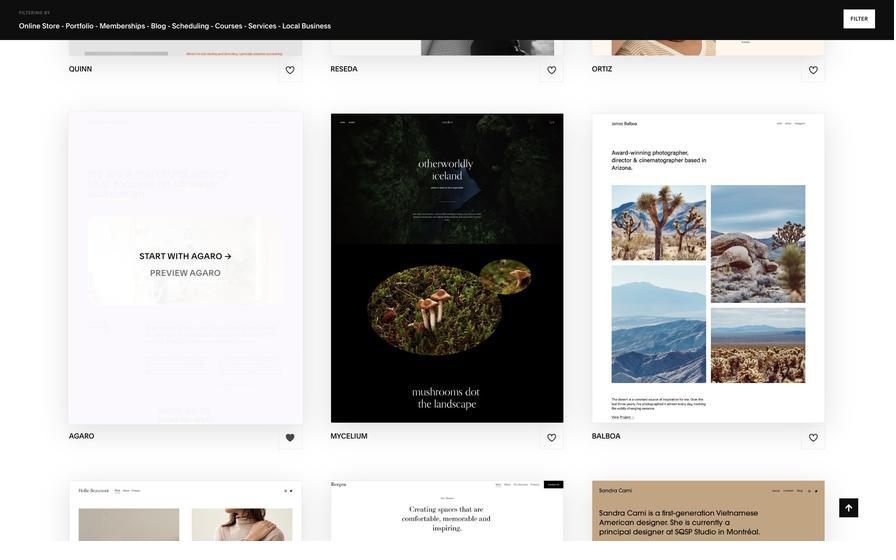 Task type: describe. For each thing, give the bounding box(es) containing it.
add reseda to your favorites list image
[[547, 66, 556, 75]]

balboa inside button
[[713, 252, 748, 261]]

2 vertical spatial agaro
[[69, 432, 94, 441]]

preview balboa link
[[671, 262, 746, 285]]

preview agaro
[[150, 268, 221, 278]]

with for balboa
[[688, 252, 710, 261]]

3 - from the left
[[147, 22, 149, 30]]

add quinn to your favorites list image
[[285, 66, 295, 75]]

balboa image
[[592, 114, 825, 423]]

store
[[42, 22, 60, 30]]

start with balboa button
[[660, 245, 757, 269]]

2 vertical spatial mycelium
[[330, 432, 368, 441]]

2 - from the left
[[95, 22, 98, 30]]

reseda
[[330, 65, 358, 73]]

ortiz image
[[592, 0, 825, 56]]

filter button
[[844, 9, 875, 28]]

business
[[302, 22, 331, 30]]

preview mycelium
[[404, 268, 490, 278]]

bergen image
[[331, 482, 563, 542]]

start with mycelium button
[[394, 245, 501, 269]]

add balboa to your favorites list image
[[809, 434, 818, 443]]

1 - from the left
[[61, 22, 64, 30]]

preview agaro link
[[150, 262, 221, 285]]

back to top image
[[844, 504, 854, 513]]

add mycelium to your favorites list image
[[547, 434, 556, 443]]

preview for preview balboa
[[671, 268, 709, 278]]

1 vertical spatial agaro
[[190, 268, 221, 278]]

6 - from the left
[[244, 22, 247, 30]]

remove agaro from your favorites list image
[[285, 434, 295, 443]]

agaro image
[[68, 112, 303, 425]]

4 - from the left
[[168, 22, 170, 30]]

filter
[[851, 16, 868, 22]]

scheduling
[[172, 22, 209, 30]]

filtering by
[[19, 10, 50, 15]]

start for preview agaro
[[139, 252, 165, 261]]

with for agaro
[[167, 252, 189, 261]]

1 vertical spatial balboa
[[711, 268, 746, 278]]



Task type: vqa. For each thing, say whether or not it's contained in the screenshot.


Task type: locate. For each thing, give the bounding box(es) containing it.
with inside start with mycelium button
[[422, 252, 443, 261]]

preview balboa
[[671, 268, 746, 278]]

with for mycelium
[[422, 252, 443, 261]]

2 preview from the left
[[404, 268, 442, 278]]

2 horizontal spatial preview
[[671, 268, 709, 278]]

1 horizontal spatial with
[[422, 252, 443, 261]]

quinn
[[69, 65, 92, 73]]

by
[[44, 10, 50, 15]]

2 start from the left
[[394, 252, 420, 261]]

portfolio
[[66, 22, 94, 30]]

2 horizontal spatial with
[[688, 252, 710, 261]]

quinn image
[[69, 0, 302, 56]]

- right store at the left top of page
[[61, 22, 64, 30]]

start inside start with agaro button
[[139, 252, 165, 261]]

-
[[61, 22, 64, 30], [95, 22, 98, 30], [147, 22, 149, 30], [168, 22, 170, 30], [211, 22, 213, 30], [244, 22, 247, 30], [278, 22, 281, 30]]

with up preview balboa
[[688, 252, 710, 261]]

add ortiz to your favorites list image
[[809, 66, 818, 75]]

agaro inside button
[[191, 252, 222, 261]]

- right blog
[[168, 22, 170, 30]]

- left blog
[[147, 22, 149, 30]]

blog
[[151, 22, 166, 30]]

start with mycelium
[[394, 252, 491, 261]]

preview down start with balboa
[[671, 268, 709, 278]]

0 horizontal spatial start
[[139, 252, 165, 261]]

with inside start with agaro button
[[167, 252, 189, 261]]

preview down start with mycelium at top
[[404, 268, 442, 278]]

beaumont image
[[69, 482, 302, 542]]

- right portfolio
[[95, 22, 98, 30]]

start for preview mycelium
[[394, 252, 420, 261]]

reseda image
[[331, 0, 563, 56]]

3 preview from the left
[[671, 268, 709, 278]]

with up preview agaro
[[167, 252, 189, 261]]

preview for preview agaro
[[150, 268, 188, 278]]

mycelium inside button
[[446, 252, 491, 261]]

1 with from the left
[[167, 252, 189, 261]]

services
[[248, 22, 276, 30]]

0 vertical spatial mycelium
[[446, 252, 491, 261]]

- left courses
[[211, 22, 213, 30]]

with inside 'start with balboa' button
[[688, 252, 710, 261]]

agaro
[[191, 252, 222, 261], [190, 268, 221, 278], [69, 432, 94, 441]]

1 horizontal spatial start
[[394, 252, 420, 261]]

start with agaro
[[139, 252, 222, 261]]

with up preview mycelium
[[422, 252, 443, 261]]

mycelium
[[446, 252, 491, 261], [444, 268, 490, 278], [330, 432, 368, 441]]

with
[[167, 252, 189, 261], [422, 252, 443, 261], [688, 252, 710, 261]]

online store - portfolio - memberships - blog - scheduling - courses - services - local business
[[19, 22, 331, 30]]

1 vertical spatial mycelium
[[444, 268, 490, 278]]

start inside 'start with balboa' button
[[660, 252, 686, 261]]

3 start from the left
[[660, 252, 686, 261]]

1 horizontal spatial preview
[[404, 268, 442, 278]]

5 - from the left
[[211, 22, 213, 30]]

2 horizontal spatial start
[[660, 252, 686, 261]]

0 vertical spatial agaro
[[191, 252, 222, 261]]

preview
[[150, 268, 188, 278], [404, 268, 442, 278], [671, 268, 709, 278]]

start with balboa
[[660, 252, 748, 261]]

local
[[282, 22, 300, 30]]

preview mycelium link
[[404, 262, 490, 285]]

0 horizontal spatial with
[[167, 252, 189, 261]]

- left local
[[278, 22, 281, 30]]

balboa
[[713, 252, 748, 261], [711, 268, 746, 278], [592, 432, 620, 441]]

1 start from the left
[[139, 252, 165, 261]]

0 vertical spatial balboa
[[713, 252, 748, 261]]

- right courses
[[244, 22, 247, 30]]

online
[[19, 22, 40, 30]]

3 with from the left
[[688, 252, 710, 261]]

7 - from the left
[[278, 22, 281, 30]]

memberships
[[100, 22, 145, 30]]

2 with from the left
[[422, 252, 443, 261]]

start with agaro button
[[139, 245, 232, 269]]

ortiz
[[592, 65, 612, 73]]

courses
[[215, 22, 242, 30]]

cami image
[[592, 482, 825, 542]]

filtering
[[19, 10, 43, 15]]

mycelium image
[[331, 114, 563, 423]]

2 vertical spatial balboa
[[592, 432, 620, 441]]

1 preview from the left
[[150, 268, 188, 278]]

start inside start with mycelium button
[[394, 252, 420, 261]]

preview down the start with agaro
[[150, 268, 188, 278]]

0 horizontal spatial preview
[[150, 268, 188, 278]]

preview for preview mycelium
[[404, 268, 442, 278]]

start for preview balboa
[[660, 252, 686, 261]]

start
[[139, 252, 165, 261], [394, 252, 420, 261], [660, 252, 686, 261]]



